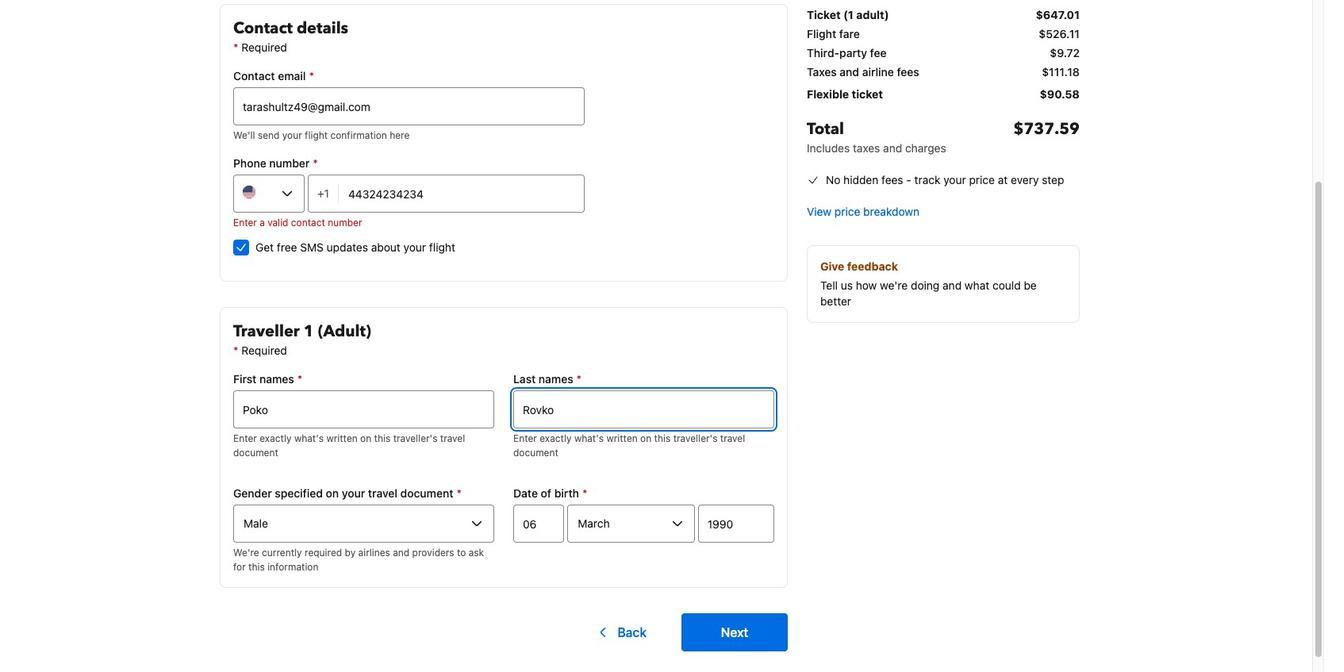Task type: vqa. For each thing, say whether or not it's contained in the screenshot.
and in Give feedback Tell us how we're doing and what could be better
yes



Task type: describe. For each thing, give the bounding box(es) containing it.
no
[[826, 173, 841, 187]]

row containing flexible ticket
[[807, 83, 1080, 106]]

enter a valid contact number
[[233, 217, 362, 229]]

enter exactly what's written on this traveller's travel document for first names *
[[233, 433, 465, 459]]

what's for first names *
[[294, 433, 324, 444]]

confirmation
[[331, 129, 387, 141]]

airlines
[[358, 547, 390, 559]]

* for first names *
[[297, 372, 303, 386]]

send
[[258, 129, 280, 141]]

$111.18 cell
[[1042, 64, 1080, 80]]

taxes and airline fees
[[807, 65, 920, 79]]

0 horizontal spatial number
[[269, 156, 310, 170]]

how
[[856, 279, 877, 292]]

$737.59
[[1014, 118, 1080, 140]]

last
[[514, 372, 536, 386]]

1
[[304, 321, 314, 342]]

what's for last names *
[[575, 433, 604, 444]]

view
[[807, 205, 832, 218]]

tell
[[821, 279, 838, 292]]

row containing taxes and airline fees
[[807, 64, 1080, 83]]

feedback
[[848, 260, 899, 273]]

breakdown
[[864, 205, 920, 218]]

charges
[[906, 141, 947, 155]]

contact email *
[[233, 69, 314, 83]]

Enter your birth year, using four digits telephone field
[[698, 505, 775, 543]]

better
[[821, 294, 852, 308]]

contact details required
[[233, 17, 348, 54]]

written for last names *
[[607, 433, 638, 444]]

this for first names *
[[374, 433, 391, 444]]

row containing total
[[807, 106, 1080, 163]]

about
[[371, 240, 401, 254]]

0 horizontal spatial on
[[326, 487, 339, 500]]

give feedback tell us how we're doing and what could be better
[[821, 260, 1037, 308]]

total
[[807, 118, 845, 140]]

view price breakdown element
[[807, 204, 920, 220]]

row containing ticket (1 adult)
[[807, 4, 1080, 26]]

flexible ticket cell
[[807, 87, 883, 102]]

this for last names *
[[654, 433, 671, 444]]

information
[[268, 561, 319, 573]]

written for first names *
[[327, 433, 358, 444]]

0 horizontal spatial travel
[[368, 487, 398, 500]]

be
[[1024, 279, 1037, 292]]

fees inside cell
[[897, 65, 920, 79]]

this inside we're currently required by airlines and providers to ask for this information
[[249, 561, 265, 573]]

specified
[[275, 487, 323, 500]]

give
[[821, 260, 845, 273]]

fare
[[840, 27, 860, 40]]

and inside cell
[[840, 65, 860, 79]]

taxes and airline fees cell
[[807, 64, 920, 80]]

airline
[[863, 65, 894, 79]]

back
[[618, 625, 647, 640]]

row containing flight fare
[[807, 26, 1080, 45]]

includes
[[807, 141, 850, 155]]

us
[[841, 279, 853, 292]]

we're currently required by airlines and providers to ask for this information alert
[[233, 546, 494, 575]]

document for first
[[233, 447, 278, 459]]

at
[[998, 173, 1008, 187]]

enter exactly what's written on this traveller's travel document alert for first names *
[[233, 432, 494, 460]]

back button
[[586, 614, 656, 652]]

sms
[[300, 240, 324, 254]]

* up to
[[457, 487, 462, 500]]

Enter your day of birth, using two digits telephone field
[[514, 505, 564, 543]]

your down "enter a valid contact number" alert
[[404, 240, 426, 254]]

free
[[277, 240, 297, 254]]

* for contact email *
[[309, 69, 314, 83]]

ticket (1 adult)
[[807, 8, 889, 21]]

required inside traveller 1 (adult) required
[[241, 344, 287, 357]]

(1
[[844, 8, 854, 21]]

to
[[457, 547, 466, 559]]

total includes taxes and charges
[[807, 118, 947, 155]]

we'll send your flight confirmation here
[[233, 129, 410, 141]]

here
[[390, 129, 410, 141]]

third-party fee cell
[[807, 45, 887, 61]]

phone number *
[[233, 156, 318, 170]]

table containing total
[[807, 4, 1080, 163]]

currently
[[262, 547, 302, 559]]

ask
[[469, 547, 484, 559]]

1 horizontal spatial document
[[401, 487, 454, 500]]

on for last names *
[[641, 433, 652, 444]]

of
[[541, 487, 552, 500]]

1 vertical spatial flight
[[429, 240, 456, 254]]

we're currently required by airlines and providers to ask for this information
[[233, 547, 484, 573]]

contact
[[291, 217, 325, 229]]

details
[[297, 17, 348, 39]]

travel for last names *
[[721, 433, 746, 444]]

doing
[[911, 279, 940, 292]]

and inside total includes taxes and charges
[[884, 141, 903, 155]]

0 vertical spatial price
[[970, 173, 995, 187]]

last names *
[[514, 372, 582, 386]]

first names *
[[233, 372, 303, 386]]



Task type: locate. For each thing, give the bounding box(es) containing it.
2 enter exactly what's written on this traveller's travel document from the left
[[514, 433, 746, 459]]

0 horizontal spatial this
[[249, 561, 265, 573]]

total cell
[[807, 118, 947, 156]]

and inside we're currently required by airlines and providers to ask for this information
[[393, 547, 410, 559]]

* down we'll send your flight confirmation here
[[313, 156, 318, 170]]

*
[[309, 69, 314, 83], [313, 156, 318, 170], [297, 372, 303, 386], [577, 372, 582, 386], [457, 487, 462, 500], [583, 487, 588, 500]]

required inside the 'contact details required'
[[241, 40, 287, 54]]

hidden
[[844, 173, 879, 187]]

names right last
[[539, 372, 574, 386]]

traveller's for last names *
[[674, 433, 718, 444]]

1 enter exactly what's written on this traveller's travel document from the left
[[233, 433, 465, 459]]

document up of on the bottom left of the page
[[514, 447, 559, 459]]

flight
[[807, 27, 837, 40]]

flight inside alert
[[305, 129, 328, 141]]

and right taxes
[[884, 141, 903, 155]]

step
[[1042, 173, 1065, 187]]

3 row from the top
[[807, 45, 1080, 64]]

exactly for last names
[[540, 433, 572, 444]]

and inside give feedback tell us how we're doing and what could be better
[[943, 279, 962, 292]]

required down traveller
[[241, 344, 287, 357]]

2 required from the top
[[241, 344, 287, 357]]

we're
[[880, 279, 908, 292]]

on for first names *
[[360, 433, 372, 444]]

0 horizontal spatial names
[[260, 372, 294, 386]]

document
[[233, 447, 278, 459], [514, 447, 559, 459], [401, 487, 454, 500]]

what's up specified
[[294, 433, 324, 444]]

* for phone number *
[[313, 156, 318, 170]]

third-
[[807, 46, 840, 60]]

1 horizontal spatial names
[[539, 372, 574, 386]]

$9.72 cell
[[1050, 45, 1080, 61]]

1 exactly from the left
[[260, 433, 292, 444]]

2 horizontal spatial on
[[641, 433, 652, 444]]

* right birth
[[583, 487, 588, 500]]

track
[[915, 173, 941, 187]]

email
[[278, 69, 306, 83]]

gender specified on your travel document *
[[233, 487, 462, 500]]

enter exactly what's written on this traveller's travel document up gender specified on your travel document * at the left bottom of the page
[[233, 433, 465, 459]]

(adult)
[[318, 321, 371, 342]]

1 horizontal spatial price
[[970, 173, 995, 187]]

fees
[[897, 65, 920, 79], [882, 173, 904, 187]]

party
[[840, 46, 868, 60]]

$526.11
[[1039, 27, 1080, 40]]

-
[[907, 173, 912, 187]]

$737.59 cell
[[1014, 118, 1080, 156]]

taxes
[[853, 141, 881, 155]]

1 vertical spatial contact
[[233, 69, 275, 83]]

traveller's for first names *
[[393, 433, 438, 444]]

enter inside alert
[[233, 217, 257, 229]]

2 horizontal spatial this
[[654, 433, 671, 444]]

contact left email
[[233, 69, 275, 83]]

* for last names *
[[577, 372, 582, 386]]

1 written from the left
[[327, 433, 358, 444]]

2 horizontal spatial document
[[514, 447, 559, 459]]

1 horizontal spatial traveller's
[[674, 433, 718, 444]]

price
[[970, 173, 995, 187], [835, 205, 861, 218]]

what
[[965, 279, 990, 292]]

price left at
[[970, 173, 995, 187]]

your right send
[[282, 129, 302, 141]]

traveller 1 (adult) required
[[233, 321, 371, 357]]

exactly for first names
[[260, 433, 292, 444]]

1 horizontal spatial what's
[[575, 433, 604, 444]]

0 vertical spatial fees
[[897, 65, 920, 79]]

your
[[282, 129, 302, 141], [944, 173, 967, 187], [404, 240, 426, 254], [342, 487, 365, 500]]

names for last names
[[539, 372, 574, 386]]

2 written from the left
[[607, 433, 638, 444]]

could
[[993, 279, 1021, 292]]

flight down "enter a valid contact number" alert
[[429, 240, 456, 254]]

4 row from the top
[[807, 64, 1080, 83]]

2 traveller's from the left
[[674, 433, 718, 444]]

price inside view price breakdown element
[[835, 205, 861, 218]]

None email field
[[233, 87, 585, 125]]

no hidden fees - track your price at every step
[[826, 173, 1065, 187]]

contact for contact email
[[233, 69, 275, 83]]

ticket
[[852, 87, 883, 101]]

we're
[[233, 547, 259, 559]]

2 horizontal spatial travel
[[721, 433, 746, 444]]

traveller
[[233, 321, 300, 342]]

$647.01 cell
[[1036, 7, 1080, 23]]

0 horizontal spatial flight
[[305, 129, 328, 141]]

0 horizontal spatial exactly
[[260, 433, 292, 444]]

names
[[260, 372, 294, 386], [539, 372, 574, 386]]

1 horizontal spatial enter exactly what's written on this traveller's travel document alert
[[514, 432, 775, 460]]

* right last
[[577, 372, 582, 386]]

and left what
[[943, 279, 962, 292]]

flexible ticket
[[807, 87, 883, 101]]

+1
[[317, 187, 329, 200]]

0 horizontal spatial enter exactly what's written on this traveller's travel document alert
[[233, 432, 494, 460]]

what's
[[294, 433, 324, 444], [575, 433, 604, 444]]

required up contact email *
[[241, 40, 287, 54]]

flexible
[[807, 87, 849, 101]]

table
[[807, 4, 1080, 163]]

date of birth *
[[514, 487, 588, 500]]

* down traveller 1 (adult) required at left
[[297, 372, 303, 386]]

every
[[1011, 173, 1039, 187]]

5 row from the top
[[807, 83, 1080, 106]]

flight left confirmation
[[305, 129, 328, 141]]

0 vertical spatial required
[[241, 40, 287, 54]]

next
[[721, 625, 749, 640]]

flight fare cell
[[807, 26, 860, 42]]

and
[[840, 65, 860, 79], [884, 141, 903, 155], [943, 279, 962, 292], [393, 547, 410, 559]]

$526.11 cell
[[1039, 26, 1080, 42]]

$9.72
[[1050, 46, 1080, 60]]

* right email
[[309, 69, 314, 83]]

names for first names
[[260, 372, 294, 386]]

phone
[[233, 156, 267, 170]]

2 names from the left
[[539, 372, 574, 386]]

get free sms updates about your flight
[[256, 240, 456, 254]]

0 horizontal spatial price
[[835, 205, 861, 218]]

travel for first names *
[[440, 433, 465, 444]]

this
[[374, 433, 391, 444], [654, 433, 671, 444], [249, 561, 265, 573]]

valid
[[268, 217, 289, 229]]

document up gender
[[233, 447, 278, 459]]

get
[[256, 240, 274, 254]]

enter for phone
[[233, 217, 257, 229]]

fee
[[870, 46, 887, 60]]

1 names from the left
[[260, 372, 294, 386]]

0 horizontal spatial written
[[327, 433, 358, 444]]

ticket
[[807, 8, 841, 21]]

names right first in the left of the page
[[260, 372, 294, 386]]

document for last
[[514, 447, 559, 459]]

$90.58 cell
[[1040, 87, 1080, 102]]

0 horizontal spatial what's
[[294, 433, 324, 444]]

enter exactly what's written on this traveller's travel document up birth
[[514, 433, 746, 459]]

next button
[[682, 614, 788, 652]]

first
[[233, 372, 257, 386]]

view price breakdown link
[[807, 204, 920, 220]]

number
[[269, 156, 310, 170], [328, 217, 362, 229]]

Phone number telephone field
[[339, 175, 585, 213]]

1 horizontal spatial this
[[374, 433, 391, 444]]

adult)
[[857, 8, 889, 21]]

1 what's from the left
[[294, 433, 324, 444]]

by
[[345, 547, 356, 559]]

required
[[241, 40, 287, 54], [241, 344, 287, 357]]

1 row from the top
[[807, 4, 1080, 26]]

exactly
[[260, 433, 292, 444], [540, 433, 572, 444]]

enter up gender
[[233, 433, 257, 444]]

0 horizontal spatial document
[[233, 447, 278, 459]]

1 enter exactly what's written on this traveller's travel document alert from the left
[[233, 432, 494, 460]]

we'll send your flight confirmation here alert
[[233, 129, 585, 143]]

enter for last
[[514, 433, 537, 444]]

6 row from the top
[[807, 106, 1080, 163]]

1 vertical spatial number
[[328, 217, 362, 229]]

what's up birth
[[575, 433, 604, 444]]

None field
[[233, 391, 494, 429], [514, 391, 775, 429], [233, 391, 494, 429], [514, 391, 775, 429]]

2 exactly from the left
[[540, 433, 572, 444]]

1 required from the top
[[241, 40, 287, 54]]

and down third-party fee cell
[[840, 65, 860, 79]]

gender
[[233, 487, 272, 500]]

2 contact from the top
[[233, 69, 275, 83]]

for
[[233, 561, 246, 573]]

updates
[[327, 240, 368, 254]]

required
[[305, 547, 342, 559]]

1 horizontal spatial exactly
[[540, 433, 572, 444]]

1 traveller's from the left
[[393, 433, 438, 444]]

and right airlines
[[393, 547, 410, 559]]

1 contact from the top
[[233, 17, 293, 39]]

number down send
[[269, 156, 310, 170]]

we'll
[[233, 129, 255, 141]]

$90.58
[[1040, 87, 1080, 101]]

2 row from the top
[[807, 26, 1080, 45]]

written
[[327, 433, 358, 444], [607, 433, 638, 444]]

contact inside the 'contact details required'
[[233, 17, 293, 39]]

ticket (1 adult) cell
[[807, 7, 889, 23]]

row
[[807, 4, 1080, 26], [807, 26, 1080, 45], [807, 45, 1080, 64], [807, 64, 1080, 83], [807, 83, 1080, 106], [807, 106, 1080, 163]]

number inside alert
[[328, 217, 362, 229]]

document up providers
[[401, 487, 454, 500]]

birth
[[555, 487, 579, 500]]

enter a valid contact number alert
[[233, 216, 585, 230]]

fees left -
[[882, 173, 904, 187]]

0 vertical spatial flight
[[305, 129, 328, 141]]

1 horizontal spatial travel
[[440, 433, 465, 444]]

1 vertical spatial required
[[241, 344, 287, 357]]

contact for contact details
[[233, 17, 293, 39]]

1 horizontal spatial enter exactly what's written on this traveller's travel document
[[514, 433, 746, 459]]

enter exactly what's written on this traveller's travel document
[[233, 433, 465, 459], [514, 433, 746, 459]]

price right view at the top right of the page
[[835, 205, 861, 218]]

your inside alert
[[282, 129, 302, 141]]

enter up date
[[514, 433, 537, 444]]

$647.01
[[1036, 8, 1080, 21]]

view price breakdown
[[807, 205, 920, 218]]

0 vertical spatial number
[[269, 156, 310, 170]]

0 horizontal spatial enter exactly what's written on this traveller's travel document
[[233, 433, 465, 459]]

2 enter exactly what's written on this traveller's travel document alert from the left
[[514, 432, 775, 460]]

enter exactly what's written on this traveller's travel document alert
[[233, 432, 494, 460], [514, 432, 775, 460]]

1 vertical spatial price
[[835, 205, 861, 218]]

exactly up gender
[[260, 433, 292, 444]]

taxes
[[807, 65, 837, 79]]

providers
[[412, 547, 454, 559]]

enter for first
[[233, 433, 257, 444]]

contact up contact email *
[[233, 17, 293, 39]]

number up updates
[[328, 217, 362, 229]]

1 horizontal spatial on
[[360, 433, 372, 444]]

third-party fee
[[807, 46, 887, 60]]

a
[[260, 217, 265, 229]]

enter exactly what's written on this traveller's travel document for last names *
[[514, 433, 746, 459]]

on
[[360, 433, 372, 444], [641, 433, 652, 444], [326, 487, 339, 500]]

2 what's from the left
[[575, 433, 604, 444]]

$111.18
[[1042, 65, 1080, 79]]

flight fare
[[807, 27, 860, 40]]

1 horizontal spatial number
[[328, 217, 362, 229]]

fees right airline
[[897, 65, 920, 79]]

0 vertical spatial contact
[[233, 17, 293, 39]]

1 horizontal spatial written
[[607, 433, 638, 444]]

1 vertical spatial fees
[[882, 173, 904, 187]]

enter exactly what's written on this traveller's travel document alert for last names *
[[514, 432, 775, 460]]

your right specified
[[342, 487, 365, 500]]

1 horizontal spatial flight
[[429, 240, 456, 254]]

your right the track
[[944, 173, 967, 187]]

enter left a
[[233, 217, 257, 229]]

0 horizontal spatial traveller's
[[393, 433, 438, 444]]

date
[[514, 487, 538, 500]]

exactly up date of birth *
[[540, 433, 572, 444]]

contact
[[233, 17, 293, 39], [233, 69, 275, 83]]

row containing third-party fee
[[807, 45, 1080, 64]]



